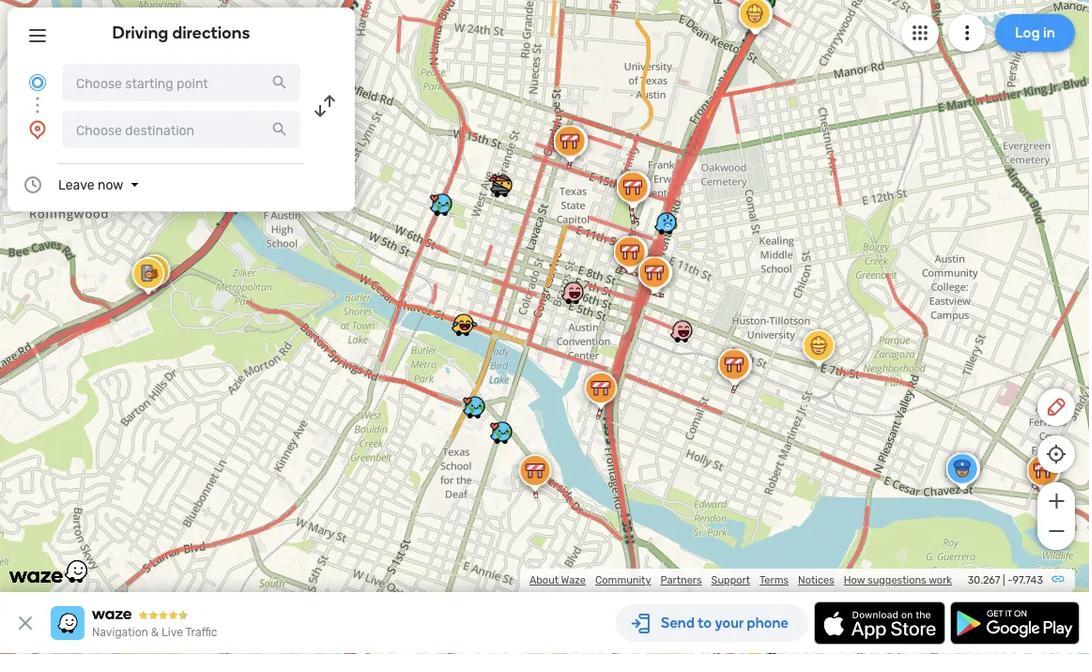 Task type: vqa. For each thing, say whether or not it's contained in the screenshot.
the leftmost 0
no



Task type: locate. For each thing, give the bounding box(es) containing it.
&
[[151, 627, 159, 640]]

pencil image
[[1046, 397, 1068, 419]]

now
[[98, 177, 124, 193]]

partners
[[661, 575, 702, 587]]

Choose destination text field
[[62, 111, 301, 148]]

navigation
[[92, 627, 148, 640]]

about waze link
[[530, 575, 586, 587]]

current location image
[[26, 71, 49, 94]]

navigation & live traffic
[[92, 627, 217, 640]]

leave now
[[58, 177, 124, 193]]

Choose starting point text field
[[62, 64, 301, 101]]

about waze community partners support terms notices how suggestions work
[[530, 575, 953, 587]]

30.267
[[968, 575, 1001, 587]]

directions
[[172, 23, 250, 43]]

how
[[844, 575, 866, 587]]

x image
[[14, 613, 37, 635]]

97.743
[[1013, 575, 1044, 587]]

zoom out image
[[1045, 521, 1069, 543]]

notices link
[[799, 575, 835, 587]]

work
[[929, 575, 953, 587]]

zoom in image
[[1045, 490, 1069, 513]]

community link
[[596, 575, 652, 587]]

leave
[[58, 177, 94, 193]]

driving
[[112, 23, 169, 43]]

partners link
[[661, 575, 702, 587]]

community
[[596, 575, 652, 587]]

waze
[[562, 575, 586, 587]]

location image
[[26, 118, 49, 141]]



Task type: describe. For each thing, give the bounding box(es) containing it.
about
[[530, 575, 559, 587]]

support link
[[712, 575, 751, 587]]

notices
[[799, 575, 835, 587]]

support
[[712, 575, 751, 587]]

-
[[1008, 575, 1013, 587]]

live
[[162, 627, 183, 640]]

how suggestions work link
[[844, 575, 953, 587]]

clock image
[[22, 174, 44, 196]]

terms link
[[760, 575, 789, 587]]

terms
[[760, 575, 789, 587]]

link image
[[1051, 572, 1066, 587]]

suggestions
[[868, 575, 927, 587]]

|
[[1003, 575, 1006, 587]]

driving directions
[[112, 23, 250, 43]]

traffic
[[186, 627, 217, 640]]

30.267 | -97.743
[[968, 575, 1044, 587]]



